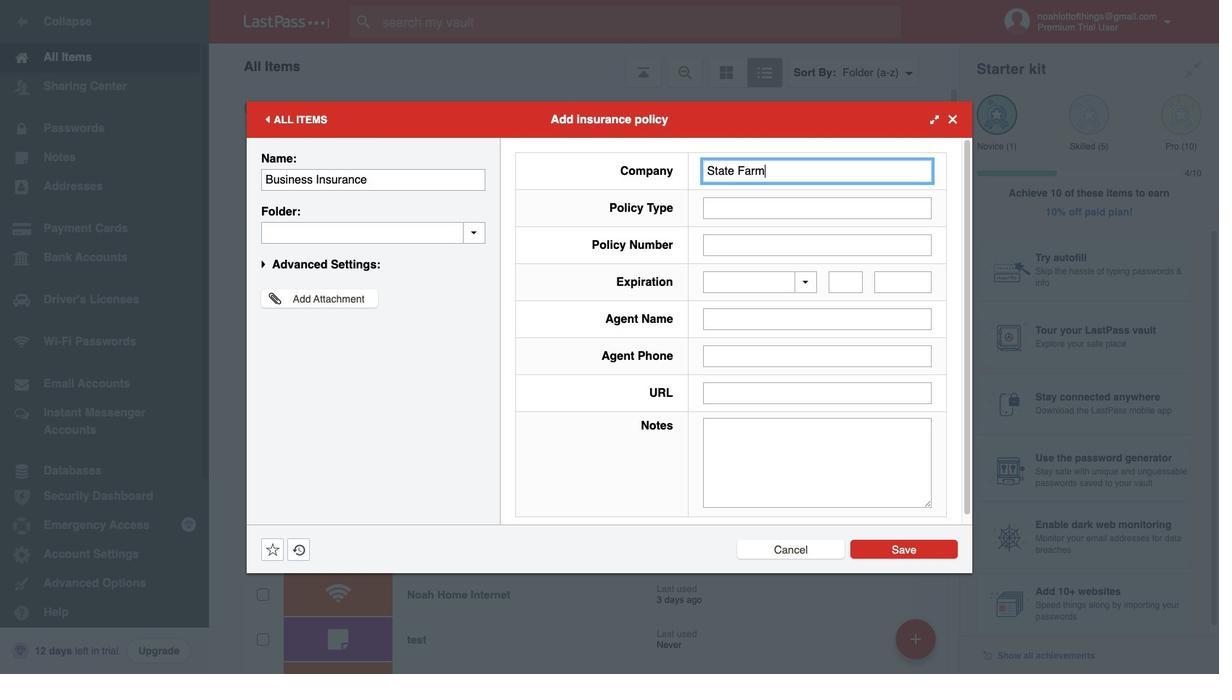 Task type: describe. For each thing, give the bounding box(es) containing it.
main navigation navigation
[[0, 0, 209, 675]]

vault options navigation
[[209, 44, 960, 87]]

search my vault text field
[[350, 6, 930, 38]]



Task type: locate. For each thing, give the bounding box(es) containing it.
dialog
[[247, 101, 973, 573]]

None text field
[[703, 234, 932, 256], [875, 272, 932, 293], [703, 309, 932, 330], [703, 383, 932, 404], [703, 234, 932, 256], [875, 272, 932, 293], [703, 309, 932, 330], [703, 383, 932, 404]]

lastpass image
[[244, 15, 330, 28]]

new item image
[[911, 634, 921, 644]]

new item navigation
[[891, 615, 945, 675]]

Search search field
[[350, 6, 930, 38]]

None text field
[[703, 160, 932, 182], [261, 169, 486, 191], [703, 197, 932, 219], [261, 222, 486, 244], [829, 272, 864, 293], [703, 346, 932, 367], [703, 418, 932, 508], [703, 160, 932, 182], [261, 169, 486, 191], [703, 197, 932, 219], [261, 222, 486, 244], [829, 272, 864, 293], [703, 346, 932, 367], [703, 418, 932, 508]]



Task type: vqa. For each thing, say whether or not it's contained in the screenshot.
alert
no



